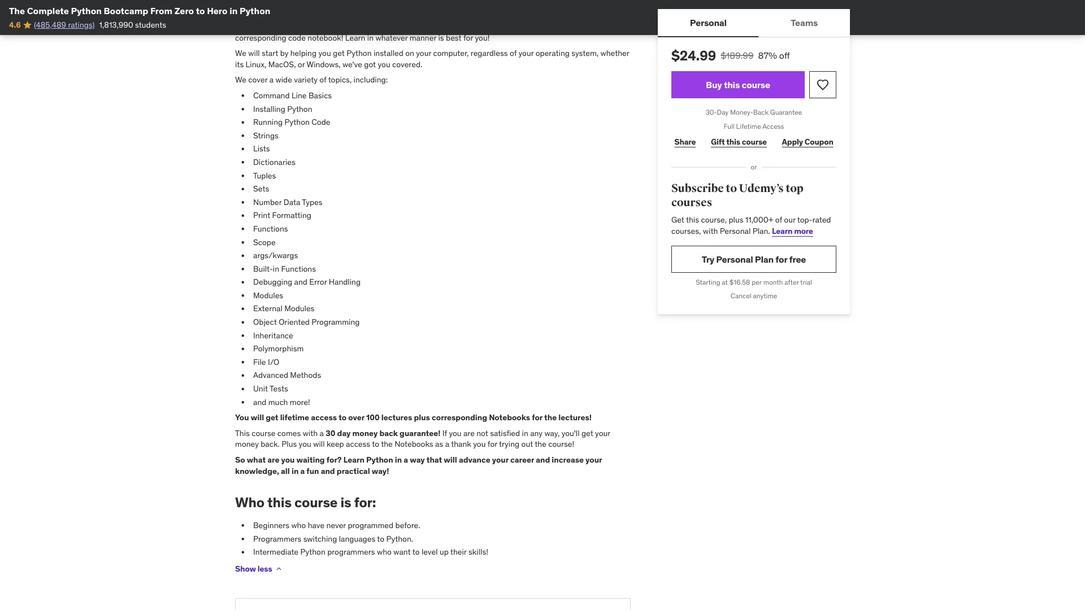 Task type: locate. For each thing, give the bounding box(es) containing it.
sending
[[527, 0, 557, 5]]

a left 30
[[320, 428, 324, 439]]

much down 'sending'
[[526, 6, 547, 16]]

after
[[785, 278, 799, 286]]

course inside learn how to use python for real-world tasks, such as working with pdf files, sending emails, reading excel files, scraping websites for informations, working with image files, and much more! this course will teach you python in a practical manner, with every lecture comes a full coding screencast and a corresponding code notebook! learn in whatever manner is best for you! we will start by helping you get python installed on your computer, regardless of your operating system, whether its linux, macos, or windows, we've got you covered. we cover a wide variety of topics, including: command line basics installing python running python code strings lists dictionaries tuples sets number data types print formatting functions scope args/kwargs built-in functions debugging and error handling modules external modules object oriented programming inheritance polymorphism file i/o advanced methods unit tests and much more! you will get lifetime access to over 100 lectures plus corresponding notebooks for the lectures!
[[252, 22, 276, 32]]

you down "not"
[[473, 440, 486, 450]]

1 we from the top
[[235, 48, 246, 58]]

or down helping
[[298, 59, 305, 70]]

0 vertical spatial this
[[235, 22, 250, 32]]

the up the way, in the right bottom of the page
[[544, 413, 557, 423]]

you up all
[[281, 455, 295, 465]]

1 this from the top
[[235, 22, 250, 32]]

to
[[276, 0, 283, 5], [196, 5, 205, 16], [726, 181, 737, 195], [339, 413, 347, 423], [372, 440, 379, 450], [377, 534, 384, 544], [412, 547, 420, 558]]

0 horizontal spatial access
[[311, 413, 337, 423]]

1 vertical spatial much
[[268, 397, 288, 407]]

comes inside learn how to use python for real-world tasks, such as working with pdf files, sending emails, reading excel files, scraping websites for informations, working with image files, and much more! this course will teach you python in a practical manner, with every lecture comes a full coding screencast and a corresponding code notebook! learn in whatever manner is best for you! we will start by helping you get python installed on your computer, regardless of your operating system, whether its linux, macos, or windows, we've got you covered. we cover a wide variety of topics, including: command line basics installing python running python code strings lists dictionaries tuples sets number data types print formatting functions scope args/kwargs built-in functions debugging and error handling modules external modules object oriented programming inheritance polymorphism file i/o advanced methods unit tests and much more! you will get lifetime access to over 100 lectures plus corresponding notebooks for the lectures!
[[495, 22, 519, 32]]

learn
[[235, 0, 256, 5], [345, 33, 365, 43], [772, 226, 793, 236], [343, 455, 364, 465]]

external
[[253, 304, 283, 314]]

1 vertical spatial is
[[341, 495, 351, 511]]

0 vertical spatial as
[[426, 0, 435, 5]]

as
[[426, 0, 435, 5], [435, 440, 443, 450]]

corresponding up if
[[432, 413, 487, 423]]

tab list
[[658, 9, 850, 37]]

plus right the course,
[[729, 215, 744, 225]]

types
[[302, 197, 322, 207]]

1 vertical spatial as
[[435, 440, 443, 450]]

1 horizontal spatial of
[[510, 48, 517, 58]]

files, down how
[[257, 6, 275, 16]]

for up any
[[532, 413, 543, 423]]

knowledge,
[[235, 466, 279, 476]]

1 horizontal spatial plus
[[729, 215, 744, 225]]

your right the you'll
[[595, 428, 610, 439]]

macos,
[[268, 59, 296, 70]]

image
[[465, 6, 488, 16]]

0 vertical spatial notebooks
[[489, 413, 530, 423]]

have
[[308, 521, 325, 531]]

0 horizontal spatial files,
[[257, 6, 275, 16]]

formatting
[[272, 211, 311, 221]]

2 we from the top
[[235, 75, 246, 85]]

to right zero
[[196, 5, 205, 16]]

the
[[544, 413, 557, 423], [381, 440, 393, 450], [535, 440, 547, 450]]

level
[[422, 547, 438, 558]]

share button
[[671, 131, 699, 154]]

its
[[235, 59, 244, 70]]

from
[[150, 5, 172, 16]]

0 horizontal spatial more!
[[290, 397, 310, 407]]

$16.58
[[730, 278, 750, 286]]

100
[[366, 413, 380, 423]]

personal down the course,
[[720, 226, 751, 236]]

will
[[277, 22, 289, 32], [248, 48, 260, 58], [251, 413, 264, 423], [313, 440, 325, 450], [444, 455, 457, 465]]

1 vertical spatial notebooks
[[395, 440, 433, 450]]

in right hero
[[230, 5, 238, 16]]

will right you
[[251, 413, 264, 423]]

practical
[[368, 22, 399, 32], [337, 466, 370, 476]]

0 vertical spatial get
[[333, 48, 345, 58]]

subscribe to udemy's top courses
[[671, 181, 804, 210]]

1 horizontal spatial money
[[352, 428, 378, 439]]

so
[[235, 455, 245, 465]]

teach
[[291, 22, 311, 32]]

0 vertical spatial are
[[463, 428, 475, 439]]

day
[[717, 108, 729, 116]]

variety
[[294, 75, 318, 85]]

0 vertical spatial plus
[[729, 215, 744, 225]]

error
[[309, 277, 327, 287]]

modules up external
[[253, 291, 283, 301]]

of left our
[[775, 215, 782, 225]]

as right such
[[426, 0, 435, 5]]

python up notebook!
[[327, 22, 352, 32]]

this up beginners
[[267, 495, 292, 511]]

0 vertical spatial money
[[352, 428, 378, 439]]

subscribe
[[671, 181, 724, 195]]

for left free
[[776, 253, 787, 265]]

0 vertical spatial we
[[235, 48, 246, 58]]

notebooks down guarantee!
[[395, 440, 433, 450]]

0 horizontal spatial plus
[[414, 413, 430, 423]]

we down its
[[235, 75, 246, 85]]

0 vertical spatial comes
[[495, 22, 519, 32]]

0 vertical spatial working
[[437, 0, 468, 5]]

access
[[763, 122, 784, 130]]

course down excel
[[252, 22, 276, 32]]

for?
[[327, 455, 342, 465]]

pdf
[[488, 0, 503, 5]]

as down if
[[435, 440, 443, 450]]

is left for:
[[341, 495, 351, 511]]

this
[[235, 22, 250, 32], [235, 428, 250, 439]]

this up courses,
[[686, 215, 699, 225]]

course down lifetime
[[742, 137, 767, 147]]

to inside subscribe to udemy's top courses
[[726, 181, 737, 195]]

operating
[[536, 48, 570, 58]]

0 horizontal spatial corresponding
[[235, 33, 286, 43]]

screencast
[[565, 22, 604, 32]]

plus inside get this course, plus 11,000+ of our top-rated courses, with personal plan.
[[729, 215, 744, 225]]

for:
[[354, 495, 376, 511]]

0 vertical spatial of
[[510, 48, 517, 58]]

1 horizontal spatial is
[[438, 33, 444, 43]]

0 vertical spatial modules
[[253, 291, 283, 301]]

you up windows,
[[318, 48, 331, 58]]

are left "not"
[[463, 428, 475, 439]]

month
[[763, 278, 783, 286]]

1 horizontal spatial files,
[[490, 6, 508, 16]]

0 vertical spatial practical
[[368, 22, 399, 32]]

1 horizontal spatial comes
[[495, 22, 519, 32]]

0 vertical spatial who
[[291, 521, 306, 531]]

access up 30
[[311, 413, 337, 423]]

websites
[[313, 6, 347, 16]]

practical down for?
[[337, 466, 370, 476]]

1 horizontal spatial corresponding
[[432, 413, 487, 423]]

such
[[407, 0, 425, 5]]

much
[[526, 6, 547, 16], [268, 397, 288, 407]]

2 this from the top
[[235, 428, 250, 439]]

career
[[510, 455, 534, 465]]

are inside "so what are you waiting for? learn python in a way that will advance your career and increase your knowledge, all in a fun and practical way!"
[[267, 455, 279, 465]]

python down switching
[[300, 547, 325, 558]]

get up we've at the left of the page
[[333, 48, 345, 58]]

try personal plan for free link
[[671, 246, 837, 273]]

to down 100
[[372, 440, 379, 450]]

learn more
[[772, 226, 813, 236]]

functions up error
[[281, 264, 316, 274]]

notebooks up satisfied
[[489, 413, 530, 423]]

1 vertical spatial this
[[235, 428, 250, 439]]

a left way
[[404, 455, 408, 465]]

1 vertical spatial we
[[235, 75, 246, 85]]

satisfied
[[490, 428, 520, 439]]

0 horizontal spatial of
[[320, 75, 326, 85]]

your right on in the left of the page
[[416, 48, 431, 58]]

$24.99
[[671, 47, 716, 64]]

practical inside learn how to use python for real-world tasks, such as working with pdf files, sending emails, reading excel files, scraping websites for informations, working with image files, and much more! this course will teach you python in a practical manner, with every lecture comes a full coding screencast and a corresponding code notebook! learn in whatever manner is best for you! we will start by helping you get python installed on your computer, regardless of your operating system, whether its linux, macos, or windows, we've got you covered. we cover a wide variety of topics, including: command line basics installing python running python code strings lists dictionaries tuples sets number data types print formatting functions scope args/kwargs built-in functions debugging and error handling modules external modules object oriented programming inheritance polymorphism file i/o advanced methods unit tests and much more! you will get lifetime access to over 100 lectures plus corresponding notebooks for the lectures!
[[368, 22, 399, 32]]

2 horizontal spatial get
[[582, 428, 593, 439]]

buy this course
[[706, 79, 770, 90]]

get left lifetime
[[266, 413, 278, 423]]

helping
[[290, 48, 317, 58]]

1 horizontal spatial as
[[435, 440, 443, 450]]

$189.99
[[721, 49, 754, 61]]

for inside the if you are not satisfied in any way, you'll get your money back. plus you will keep access to the notebooks as a thank you for trying out the course!
[[488, 440, 497, 450]]

what
[[247, 455, 266, 465]]

personal up $16.58
[[716, 253, 753, 265]]

0 vertical spatial access
[[311, 413, 337, 423]]

are inside the if you are not satisfied in any way, you'll get your money back. plus you will keep access to the notebooks as a thank you for trying out the course!
[[463, 428, 475, 439]]

2 horizontal spatial of
[[775, 215, 782, 225]]

corresponding up start
[[235, 33, 286, 43]]

who left want
[[377, 547, 392, 558]]

on
[[405, 48, 414, 58]]

plus
[[282, 440, 297, 450]]

a left full
[[521, 22, 525, 32]]

1 vertical spatial plus
[[414, 413, 430, 423]]

1 horizontal spatial modules
[[284, 304, 314, 314]]

will inside the if you are not satisfied in any way, you'll get your money back. plus you will keep access to the notebooks as a thank you for trying out the course!
[[313, 440, 325, 450]]

polymorphism
[[253, 344, 304, 354]]

if you are not satisfied in any way, you'll get your money back. plus you will keep access to the notebooks as a thank you for trying out the course!
[[235, 428, 610, 450]]

access inside the if you are not satisfied in any way, you'll get your money back. plus you will keep access to the notebooks as a thank you for trying out the course!
[[346, 440, 370, 450]]

0 horizontal spatial as
[[426, 0, 435, 5]]

and right the career
[[536, 455, 550, 465]]

1 vertical spatial practical
[[337, 466, 370, 476]]

and left error
[[294, 277, 307, 287]]

with left 30
[[303, 428, 318, 439]]

1 horizontal spatial are
[[463, 428, 475, 439]]

1 vertical spatial get
[[266, 413, 278, 423]]

anytime
[[753, 292, 777, 301]]

to left udemy's
[[726, 181, 737, 195]]

2 files, from the left
[[490, 6, 508, 16]]

1 vertical spatial corresponding
[[432, 413, 487, 423]]

0 vertical spatial corresponding
[[235, 33, 286, 43]]

1 vertical spatial who
[[377, 547, 392, 558]]

1 horizontal spatial who
[[377, 547, 392, 558]]

is left best
[[438, 33, 444, 43]]

comes left full
[[495, 22, 519, 32]]

teams
[[791, 17, 818, 28]]

reading
[[588, 0, 617, 5]]

windows,
[[307, 59, 341, 70]]

this right gift
[[726, 137, 740, 147]]

file
[[253, 357, 266, 367]]

a left fun
[[300, 466, 305, 476]]

modules up oriented
[[284, 304, 314, 314]]

0 vertical spatial much
[[526, 6, 547, 16]]

waiting
[[296, 455, 325, 465]]

got
[[364, 59, 376, 70]]

comes up the plus
[[277, 428, 301, 439]]

to left use
[[276, 0, 283, 5]]

this down excel
[[235, 22, 250, 32]]

1 vertical spatial are
[[267, 455, 279, 465]]

1 vertical spatial or
[[751, 163, 757, 172]]

0 horizontal spatial are
[[267, 455, 279, 465]]

for down real-
[[349, 6, 359, 16]]

this inside button
[[724, 79, 740, 90]]

0 vertical spatial personal
[[690, 17, 727, 28]]

course inside button
[[742, 79, 770, 90]]

notebooks
[[489, 413, 530, 423], [395, 440, 433, 450]]

0 horizontal spatial notebooks
[[395, 440, 433, 450]]

with inside get this course, plus 11,000+ of our top-rated courses, with personal plan.
[[703, 226, 718, 236]]

in left any
[[522, 428, 528, 439]]

1 vertical spatial personal
[[720, 226, 751, 236]]

0 horizontal spatial money
[[235, 440, 259, 450]]

1 vertical spatial access
[[346, 440, 370, 450]]

try
[[702, 253, 714, 265]]

with left every
[[431, 22, 446, 32]]

python left code
[[285, 117, 310, 127]]

0 vertical spatial is
[[438, 33, 444, 43]]

access down day
[[346, 440, 370, 450]]

1 vertical spatial working
[[414, 6, 445, 16]]

will left keep
[[313, 440, 325, 450]]

handling
[[329, 277, 361, 287]]

personal up $24.99
[[690, 17, 727, 28]]

the complete python bootcamp from zero to hero in python
[[9, 5, 270, 16]]

0 vertical spatial more!
[[549, 6, 571, 16]]

day
[[337, 428, 351, 439]]

1 horizontal spatial get
[[333, 48, 345, 58]]

start
[[262, 48, 278, 58]]

1 horizontal spatial access
[[346, 440, 370, 450]]

in right all
[[292, 466, 299, 476]]

2 vertical spatial of
[[775, 215, 782, 225]]

course for who this course is for:
[[294, 495, 338, 511]]

1 horizontal spatial much
[[526, 6, 547, 16]]

apply
[[782, 137, 803, 147]]

2 vertical spatial personal
[[716, 253, 753, 265]]

your right increase
[[586, 455, 602, 465]]

starting
[[696, 278, 720, 286]]

1 horizontal spatial more!
[[549, 6, 571, 16]]

0 horizontal spatial comes
[[277, 428, 301, 439]]

unit
[[253, 384, 268, 394]]

in down real-
[[354, 22, 360, 32]]

1 vertical spatial more!
[[290, 397, 310, 407]]

1 vertical spatial money
[[235, 440, 259, 450]]

we've
[[342, 59, 362, 70]]

of
[[510, 48, 517, 58], [320, 75, 326, 85], [775, 215, 782, 225]]

we up its
[[235, 48, 246, 58]]

of right "regardless"
[[510, 48, 517, 58]]

beginners
[[253, 521, 289, 531]]

get inside the if you are not satisfied in any way, you'll get your money back. plus you will keep access to the notebooks as a thank you for trying out the course!
[[582, 428, 593, 439]]

(485,489
[[34, 20, 66, 30]]

number
[[253, 197, 282, 207]]

0 horizontal spatial or
[[298, 59, 305, 70]]

0 horizontal spatial is
[[341, 495, 351, 511]]

how
[[258, 0, 274, 5]]

1 horizontal spatial or
[[751, 163, 757, 172]]

learn up we've at the left of the page
[[345, 33, 365, 43]]

2 vertical spatial get
[[582, 428, 593, 439]]

course up 'back'
[[742, 79, 770, 90]]

wide
[[276, 75, 292, 85]]

learn right for?
[[343, 455, 364, 465]]

for down "not"
[[488, 440, 497, 450]]

udemy's
[[739, 181, 784, 195]]

oriented
[[279, 317, 310, 327]]

working
[[437, 0, 468, 5], [414, 6, 445, 16]]

basics
[[309, 91, 332, 101]]

plus
[[729, 215, 744, 225], [414, 413, 430, 423]]

or inside learn how to use python for real-world tasks, such as working with pdf files, sending emails, reading excel files, scraping websites for informations, working with image files, and much more! this course will teach you python in a practical manner, with every lecture comes a full coding screencast and a corresponding code notebook! learn in whatever manner is best for you! we will start by helping you get python installed on your computer, regardless of your operating system, whether its linux, macos, or windows, we've got you covered. we cover a wide variety of topics, including: command line basics installing python running python code strings lists dictionaries tuples sets number data types print formatting functions scope args/kwargs built-in functions debugging and error handling modules external modules object oriented programming inheritance polymorphism file i/o advanced methods unit tests and much more! you will get lifetime access to over 100 lectures plus corresponding notebooks for the lectures!
[[298, 59, 305, 70]]

learn more link
[[772, 226, 813, 236]]

python up the way!
[[366, 455, 393, 465]]

in left way
[[395, 455, 402, 465]]

coupon
[[805, 137, 833, 147]]

this inside get this course, plus 11,000+ of our top-rated courses, with personal plan.
[[686, 215, 699, 225]]

1 horizontal spatial notebooks
[[489, 413, 530, 423]]

built-
[[253, 264, 273, 274]]

computer,
[[433, 48, 469, 58]]

0 vertical spatial or
[[298, 59, 305, 70]]

a inside the if you are not satisfied in any way, you'll get your money back. plus you will keep access to the notebooks as a thank you for trying out the course!
[[445, 440, 449, 450]]

as inside learn how to use python for real-world tasks, such as working with pdf files, sending emails, reading excel files, scraping websites for informations, working with image files, and much more! this course will teach you python in a practical manner, with every lecture comes a full coding screencast and a corresponding code notebook! learn in whatever manner is best for you! we will start by helping you get python installed on your computer, regardless of your operating system, whether its linux, macos, or windows, we've got you covered. we cover a wide variety of topics, including: command line basics installing python running python code strings lists dictionaries tuples sets number data types print formatting functions scope args/kwargs built-in functions debugging and error handling modules external modules object oriented programming inheritance polymorphism file i/o advanced methods unit tests and much more! you will get lifetime access to over 100 lectures plus corresponding notebooks for the lectures!
[[426, 0, 435, 5]]

working up every
[[437, 0, 468, 5]]



Task type: describe. For each thing, give the bounding box(es) containing it.
topics,
[[328, 75, 352, 85]]

0 horizontal spatial get
[[266, 413, 278, 423]]

your left operating
[[519, 48, 534, 58]]

learn inside "so what are you waiting for? learn python in a way that will advance your career and increase your knowledge, all in a fun and practical way!"
[[343, 455, 364, 465]]

and down unit
[[253, 397, 266, 407]]

are for not
[[463, 428, 475, 439]]

1 vertical spatial functions
[[281, 264, 316, 274]]

tab list containing personal
[[658, 9, 850, 37]]

will up linux,
[[248, 48, 260, 58]]

use
[[285, 0, 299, 5]]

starting at $16.58 per month after trial cancel anytime
[[696, 278, 812, 301]]

back
[[753, 108, 769, 116]]

this for gift
[[726, 137, 740, 147]]

plus inside learn how to use python for real-world tasks, such as working with pdf files, sending emails, reading excel files, scraping websites for informations, working with image files, and much more! this course will teach you python in a practical manner, with every lecture comes a full coding screencast and a corresponding code notebook! learn in whatever manner is best for you! we will start by helping you get python installed on your computer, regardless of your operating system, whether its linux, macos, or windows, we've got you covered. we cover a wide variety of topics, including: command line basics installing python running python code strings lists dictionaries tuples sets number data types print formatting functions scope args/kwargs built-in functions debugging and error handling modules external modules object oriented programming inheritance polymorphism file i/o advanced methods unit tests and much more! you will get lifetime access to over 100 lectures plus corresponding notebooks for the lectures!
[[414, 413, 430, 423]]

learn how to use python for real-world tasks, such as working with pdf files, sending emails, reading excel files, scraping websites for informations, working with image files, and much more! this course will teach you python in a practical manner, with every lecture comes a full coding screencast and a corresponding code notebook! learn in whatever manner is best for you! we will start by helping you get python installed on your computer, regardless of your operating system, whether its linux, macos, or windows, we've got you covered. we cover a wide variety of topics, including: command line basics installing python running python code strings lists dictionaries tuples sets number data types print formatting functions scope args/kwargs built-in functions debugging and error handling modules external modules object oriented programming inheritance polymorphism file i/o advanced methods unit tests and much more! you will get lifetime access to over 100 lectures plus corresponding notebooks for the lectures!
[[235, 0, 629, 423]]

in inside the if you are not satisfied in any way, you'll get your money back. plus you will keep access to the notebooks as a thank you for trying out the course!
[[522, 428, 528, 439]]

lifetime
[[280, 413, 309, 423]]

30
[[326, 428, 335, 439]]

you up notebook!
[[312, 22, 325, 32]]

python up we've at the left of the page
[[347, 48, 372, 58]]

show less
[[235, 564, 272, 574]]

and down files,
[[510, 6, 524, 16]]

up
[[440, 547, 449, 558]]

1 vertical spatial comes
[[277, 428, 301, 439]]

python down line
[[287, 104, 312, 114]]

course up back.
[[252, 428, 276, 439]]

python right hero
[[240, 5, 270, 16]]

advanced
[[253, 371, 288, 381]]

sets
[[253, 184, 269, 194]]

who
[[235, 495, 265, 511]]

money inside the if you are not satisfied in any way, you'll get your money back. plus you will keep access to the notebooks as a thank you for trying out the course!
[[235, 440, 259, 450]]

your inside the if you are not satisfied in any way, you'll get your money back. plus you will keep access to the notebooks as a thank you for trying out the course!
[[595, 428, 610, 439]]

practical inside "so what are you waiting for? learn python in a way that will advance your career and increase your knowledge, all in a fun and practical way!"
[[337, 466, 370, 476]]

you right if
[[449, 428, 462, 439]]

0 horizontal spatial modules
[[253, 291, 283, 301]]

back.
[[261, 440, 280, 450]]

you inside "so what are you waiting for? learn python in a way that will advance your career and increase your knowledge, all in a fun and practical way!"
[[281, 455, 295, 465]]

python inside beginners who have never programmed before. programmers switching languages to python. intermediate python programmers who want to level up their skills!
[[300, 547, 325, 558]]

programmers
[[253, 534, 301, 544]]

every
[[448, 22, 467, 32]]

for up websites
[[329, 0, 340, 5]]

a up whether
[[621, 22, 625, 32]]

this for who
[[267, 495, 292, 511]]

share
[[674, 137, 696, 147]]

course!
[[548, 440, 574, 450]]

wishlist image
[[816, 78, 830, 92]]

print
[[253, 211, 270, 221]]

full
[[527, 22, 538, 32]]

the down back
[[381, 440, 393, 450]]

you down installed
[[378, 59, 390, 70]]

and down reading
[[606, 22, 619, 32]]

you right the plus
[[299, 440, 311, 450]]

programmers
[[327, 547, 375, 558]]

personal inside get this course, plus 11,000+ of our top-rated courses, with personal plan.
[[720, 226, 751, 236]]

and down for?
[[321, 466, 335, 476]]

line
[[292, 91, 307, 101]]

with up every
[[446, 6, 463, 16]]

xsmall image
[[274, 565, 283, 574]]

lectures
[[381, 413, 412, 423]]

code
[[288, 33, 306, 43]]

30-
[[706, 108, 717, 116]]

advance
[[459, 455, 490, 465]]

lists
[[253, 144, 270, 154]]

skills!
[[469, 547, 488, 558]]

personal inside personal button
[[690, 17, 727, 28]]

increase
[[552, 455, 584, 465]]

informations,
[[361, 6, 412, 16]]

apply coupon button
[[779, 131, 837, 154]]

show less button
[[235, 558, 283, 581]]

show
[[235, 564, 256, 574]]

real-
[[342, 0, 359, 5]]

guarantee!
[[400, 428, 441, 439]]

your down trying
[[492, 455, 509, 465]]

1 vertical spatial of
[[320, 75, 326, 85]]

1 vertical spatial modules
[[284, 304, 314, 314]]

plan
[[755, 253, 774, 265]]

hero
[[207, 5, 228, 16]]

of inside get this course, plus 11,000+ of our top-rated courses, with personal plan.
[[775, 215, 782, 225]]

trial
[[800, 278, 812, 286]]

our
[[784, 215, 796, 225]]

running
[[253, 117, 283, 127]]

course for gift this course
[[742, 137, 767, 147]]

complete
[[27, 5, 69, 16]]

with up image
[[469, 0, 486, 5]]

notebooks inside the if you are not satisfied in any way, you'll get your money back. plus you will keep access to the notebooks as a thank you for trying out the course!
[[395, 440, 433, 450]]

to left over
[[339, 413, 347, 423]]

python inside "so what are you waiting for? learn python in a way that will advance your career and increase your knowledge, all in a fun and practical way!"
[[366, 455, 393, 465]]

will inside "so what are you waiting for? learn python in a way that will advance your career and increase your knowledge, all in a fun and practical way!"
[[444, 455, 457, 465]]

personal inside try personal plan for free link
[[716, 253, 753, 265]]

the down any
[[535, 440, 547, 450]]

1 files, from the left
[[257, 6, 275, 16]]

inheritance
[[253, 331, 293, 341]]

programmed
[[348, 521, 393, 531]]

you!
[[475, 33, 490, 43]]

buy
[[706, 79, 722, 90]]

to left level
[[412, 547, 420, 558]]

this inside learn how to use python for real-world tasks, such as working with pdf files, sending emails, reading excel files, scraping websites for informations, working with image files, and much more! this course will teach you python in a practical manner, with every lecture comes a full coding screencast and a corresponding code notebook! learn in whatever manner is best for you! we will start by helping you get python installed on your computer, regardless of your operating system, whether its linux, macos, or windows, we've got you covered. we cover a wide variety of topics, including: command line basics installing python running python code strings lists dictionaries tuples sets number data types print formatting functions scope args/kwargs built-in functions debugging and error handling modules external modules object oriented programming inheritance polymorphism file i/o advanced methods unit tests and much more! you will get lifetime access to over 100 lectures plus corresponding notebooks for the lectures!
[[235, 22, 250, 32]]

dictionaries
[[253, 157, 295, 167]]

in down args/kwargs
[[273, 264, 279, 274]]

intermediate
[[253, 547, 298, 558]]

python up websites
[[300, 0, 327, 5]]

a left wide
[[269, 75, 274, 85]]

to inside the if you are not satisfied in any way, you'll get your money back. plus you will keep access to the notebooks as a thank you for trying out the course!
[[372, 440, 379, 450]]

(485,489 ratings)
[[34, 20, 95, 30]]

apply coupon
[[782, 137, 833, 147]]

never
[[326, 521, 346, 531]]

switching
[[303, 534, 337, 544]]

lectures!
[[559, 413, 592, 423]]

notebook!
[[308, 33, 343, 43]]

manner,
[[401, 22, 429, 32]]

are for you
[[267, 455, 279, 465]]

learn down our
[[772, 226, 793, 236]]

money-
[[730, 108, 753, 116]]

try personal plan for free
[[702, 253, 806, 265]]

will left teach
[[277, 22, 289, 32]]

course for buy this course
[[742, 79, 770, 90]]

way,
[[545, 428, 560, 439]]

access inside learn how to use python for real-world tasks, such as working with pdf files, sending emails, reading excel files, scraping websites for informations, working with image files, and much more! this course will teach you python in a practical manner, with every lecture comes a full coding screencast and a corresponding code notebook! learn in whatever manner is best for you! we will start by helping you get python installed on your computer, regardless of your operating system, whether its linux, macos, or windows, we've got you covered. we cover a wide variety of topics, including: command line basics installing python running python code strings lists dictionaries tuples sets number data types print formatting functions scope args/kwargs built-in functions debugging and error handling modules external modules object oriented programming inheritance polymorphism file i/o advanced methods unit tests and much more! you will get lifetime access to over 100 lectures plus corresponding notebooks for the lectures!
[[311, 413, 337, 423]]

$24.99 $189.99 87% off
[[671, 47, 790, 64]]

a down world
[[362, 22, 366, 32]]

object
[[253, 317, 277, 327]]

course,
[[701, 215, 727, 225]]

to down the programmed
[[377, 534, 384, 544]]

this for get
[[686, 215, 699, 225]]

is inside learn how to use python for real-world tasks, such as working with pdf files, sending emails, reading excel files, scraping websites for informations, working with image files, and much more! this course will teach you python in a practical manner, with every lecture comes a full coding screencast and a corresponding code notebook! learn in whatever manner is best for you! we will start by helping you get python installed on your computer, regardless of your operating system, whether its linux, macos, or windows, we've got you covered. we cover a wide variety of topics, including: command line basics installing python running python code strings lists dictionaries tuples sets number data types print formatting functions scope args/kwargs built-in functions debugging and error handling modules external modules object oriented programming inheritance polymorphism file i/o advanced methods unit tests and much more! you will get lifetime access to over 100 lectures plus corresponding notebooks for the lectures!
[[438, 33, 444, 43]]

cover
[[248, 75, 268, 85]]

keep
[[327, 440, 344, 450]]

as inside the if you are not satisfied in any way, you'll get your money back. plus you will keep access to the notebooks as a thank you for trying out the course!
[[435, 440, 443, 450]]

0 horizontal spatial much
[[268, 397, 288, 407]]

0 vertical spatial functions
[[253, 224, 288, 234]]

notebooks inside learn how to use python for real-world tasks, such as working with pdf files, sending emails, reading excel files, scraping websites for informations, working with image files, and much more! this course will teach you python in a practical manner, with every lecture comes a full coding screencast and a corresponding code notebook! learn in whatever manner is best for you! we will start by helping you get python installed on your computer, regardless of your operating system, whether its linux, macos, or windows, we've got you covered. we cover a wide variety of topics, including: command line basics installing python running python code strings lists dictionaries tuples sets number data types print formatting functions scope args/kwargs built-in functions debugging and error handling modules external modules object oriented programming inheritance polymorphism file i/o advanced methods unit tests and much more! you will get lifetime access to over 100 lectures plus corresponding notebooks for the lectures!
[[489, 413, 530, 423]]

lecture
[[469, 22, 493, 32]]

in left whatever
[[367, 33, 374, 43]]

the inside learn how to use python for real-world tasks, such as working with pdf files, sending emails, reading excel files, scraping websites for informations, working with image files, and much more! this course will teach you python in a practical manner, with every lecture comes a full coding screencast and a corresponding code notebook! learn in whatever manner is best for you! we will start by helping you get python installed on your computer, regardless of your operating system, whether its linux, macos, or windows, we've got you covered. we cover a wide variety of topics, including: command line basics installing python running python code strings lists dictionaries tuples sets number data types print formatting functions scope args/kwargs built-in functions debugging and error handling modules external modules object oriented programming inheritance polymorphism file i/o advanced methods unit tests and much more! you will get lifetime access to over 100 lectures plus corresponding notebooks for the lectures!
[[544, 413, 557, 423]]

languages
[[339, 534, 375, 544]]

this for buy
[[724, 79, 740, 90]]

get
[[671, 215, 684, 225]]

0 horizontal spatial who
[[291, 521, 306, 531]]

not
[[477, 428, 488, 439]]

11,000+
[[745, 215, 773, 225]]

whether
[[601, 48, 629, 58]]

tasks,
[[382, 0, 405, 5]]

gift
[[711, 137, 725, 147]]

for left 'you!'
[[463, 33, 473, 43]]

learn up excel
[[235, 0, 256, 5]]

excel
[[235, 6, 255, 16]]

including:
[[354, 75, 388, 85]]

that
[[427, 455, 442, 465]]

python up ratings) at the top left
[[71, 5, 102, 16]]



Task type: vqa. For each thing, say whether or not it's contained in the screenshot.
middle Personal
yes



